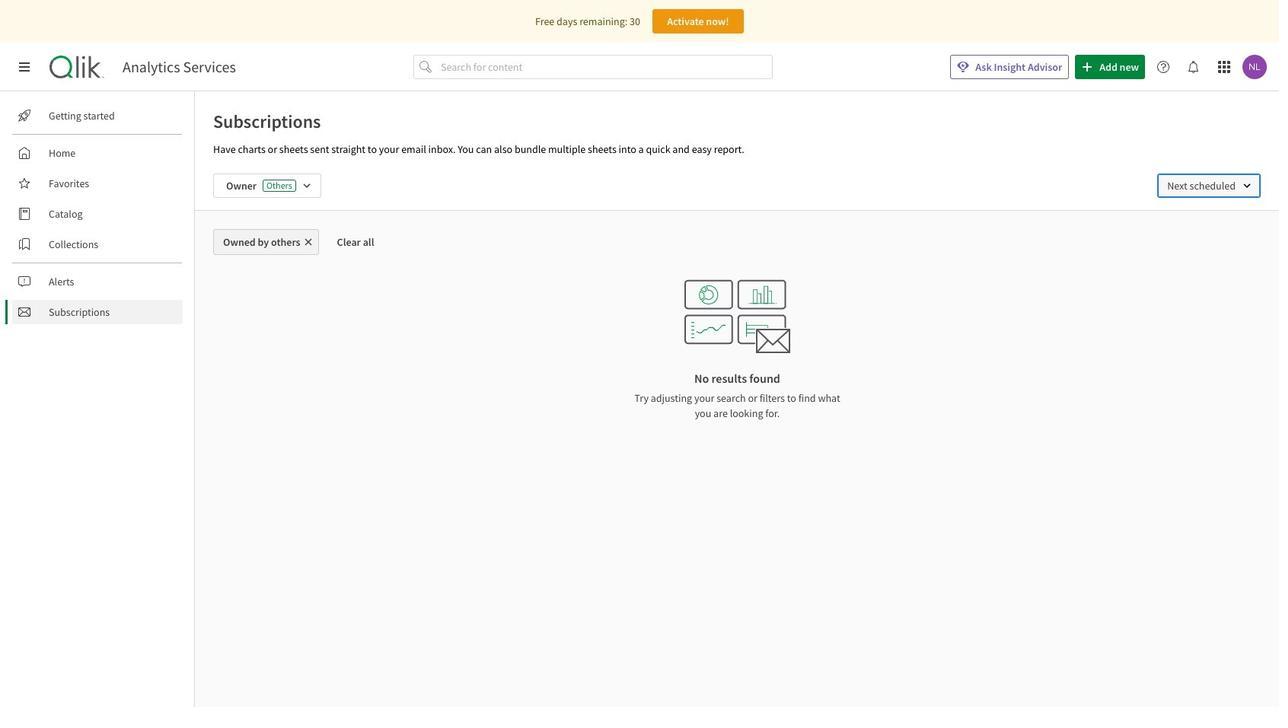 Task type: vqa. For each thing, say whether or not it's contained in the screenshot.
HIDE WELCOME image
no



Task type: locate. For each thing, give the bounding box(es) containing it.
None field
[[1158, 174, 1262, 198]]

Search for content text field
[[438, 55, 773, 79]]

none field inside filters region
[[1158, 174, 1262, 198]]

close sidebar menu image
[[18, 61, 30, 73]]



Task type: describe. For each thing, give the bounding box(es) containing it.
noah lott image
[[1243, 55, 1268, 79]]

filters region
[[195, 162, 1280, 210]]

navigation pane element
[[0, 98, 194, 331]]

analytics services element
[[123, 58, 236, 76]]



